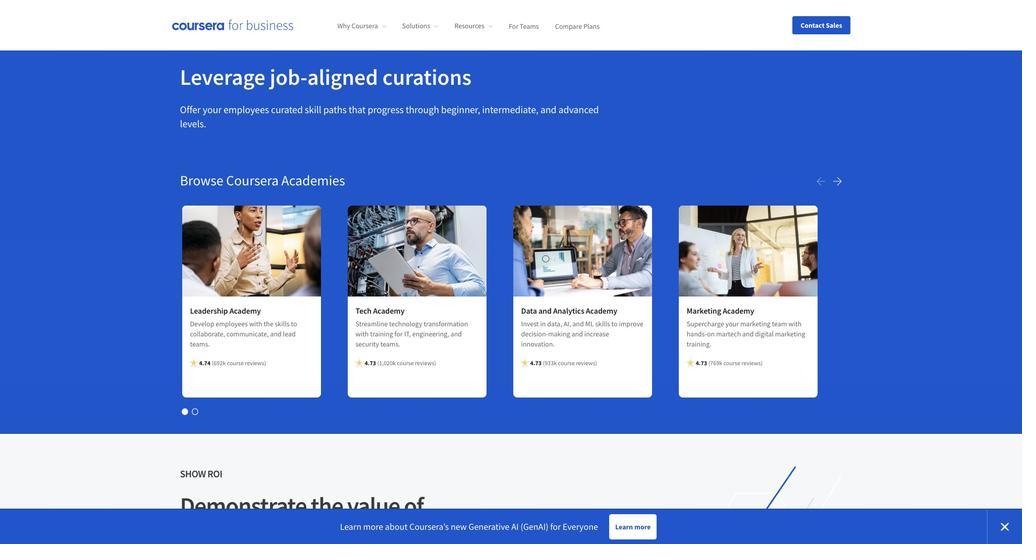 Task type: describe. For each thing, give the bounding box(es) containing it.
your inside offer your employees curated skill paths that progress through beginner, intermediate, and advanced levels.
[[203, 103, 222, 116]]

of
[[404, 490, 424, 521]]

why
[[338, 21, 350, 30]]

browse
[[180, 171, 224, 189]]

digital
[[756, 329, 774, 338]]

and inside 'tech academy streamline technology transformation with training for it, engineering, and security teams.'
[[451, 329, 462, 338]]

learning
[[180, 515, 261, 544]]

data
[[522, 305, 537, 316]]

course for employees
[[227, 359, 244, 367]]

skill
[[305, 103, 322, 116]]

roi
[[208, 467, 222, 480]]

training.
[[687, 339, 712, 348]]

to inside leadership academy develop employees with the skills to collaborate, communicate, and lead teams.
[[291, 319, 297, 328]]

769k
[[711, 359, 723, 367]]

( for develop
[[212, 359, 214, 367]]

1 vertical spatial academies
[[282, 171, 345, 189]]

for
[[509, 21, 519, 30]]

compare
[[555, 21, 583, 30]]

everyone
[[563, 521, 599, 532]]

generative
[[469, 521, 510, 532]]

and right ai,
[[573, 319, 584, 328]]

data and analytics academy invest in data, ai, and ml skills to improve decision-making and increase innovation.
[[522, 305, 644, 348]]

engineering,
[[413, 329, 449, 338]]

academy for tech academy
[[373, 305, 405, 316]]

contact sales button
[[793, 16, 851, 34]]

( for supercharge
[[709, 359, 711, 367]]

) for academy
[[596, 359, 598, 367]]

demonstrate
[[180, 490, 307, 521]]

why coursera link
[[338, 21, 386, 30]]

two individuals discussing graphs shown on laptop screen image
[[513, 205, 652, 296]]

leverage job-aligned curations
[[180, 63, 472, 91]]

employees inside leadership academy develop employees with the skills to collaborate, communicate, and lead teams.
[[216, 319, 248, 328]]

it professional holding tablet inspecting technical equipment image
[[348, 205, 487, 296]]

offer
[[180, 103, 201, 116]]

solutions link
[[403, 21, 439, 30]]

solutions
[[403, 21, 431, 30]]

sales
[[827, 20, 843, 30]]

show
[[180, 467, 206, 480]]

) for your
[[761, 359, 763, 367]]

technology
[[389, 319, 423, 328]]

training
[[370, 329, 393, 338]]

coursera's
[[410, 521, 449, 532]]

tech academy streamline technology transformation with training for it, engineering, and security teams.
[[356, 305, 469, 348]]

933k
[[545, 359, 557, 367]]

( for analytics
[[543, 359, 545, 367]]

learn more link
[[610, 514, 657, 539]]

why coursera
[[338, 21, 378, 30]]

in
[[541, 319, 546, 328]]

learn more about coursera's new generative ai (genai) for everyone
[[340, 521, 599, 532]]

streamline
[[356, 319, 388, 328]]

coursera for business image
[[172, 20, 293, 30]]

your inside marketing academy supercharge your marketing team with hands-on martech and digital marketing training.
[[726, 319, 739, 328]]

leadership
[[190, 305, 228, 316]]

4.74 ( 692k course reviews )
[[199, 359, 266, 367]]

data,
[[548, 319, 563, 328]]

coursera for why
[[352, 21, 378, 30]]

more for learn more about coursera's new generative ai (genai) for everyone
[[363, 521, 384, 532]]

progress
[[368, 103, 404, 116]]

resources
[[455, 21, 485, 30]]

4.73 ( 769k course reviews )
[[696, 359, 763, 367]]

demonstrate the value of learning
[[180, 490, 424, 544]]

) for employees
[[264, 359, 266, 367]]

academy for marketing academy
[[723, 305, 755, 316]]

team leader speaking to a group of people image
[[182, 205, 321, 296]]

692k
[[214, 359, 226, 367]]

analytics
[[554, 305, 585, 316]]

with inside leadership academy develop employees with the skills to collaborate, communicate, and lead teams.
[[249, 319, 262, 328]]

the inside demonstrate the value of learning
[[311, 490, 343, 521]]

compare plans link
[[555, 21, 600, 30]]

plans
[[584, 21, 600, 30]]

beginner,
[[441, 103, 481, 116]]

4.73 for streamline
[[365, 359, 376, 367]]

for teams link
[[509, 21, 539, 30]]

team
[[773, 319, 788, 328]]

and inside offer your employees curated skill paths that progress through beginner, intermediate, and advanced levels.
[[541, 103, 557, 116]]

job-
[[270, 63, 308, 91]]

teams. for leadership academy
[[190, 339, 210, 348]]

teams
[[520, 21, 539, 30]]

) for technology
[[435, 359, 436, 367]]

slides element
[[180, 406, 843, 417]]

course for technology
[[397, 359, 414, 367]]

skills inside leadership academy develop employees with the skills to collaborate, communicate, and lead teams.
[[275, 319, 290, 328]]

(genai)
[[521, 521, 549, 532]]

learn more
[[616, 522, 651, 531]]

and right making
[[572, 329, 583, 338]]

ml
[[586, 319, 594, 328]]



Task type: locate. For each thing, give the bounding box(es) containing it.
2 horizontal spatial 4.73
[[696, 359, 708, 367]]

3 ) from the left
[[596, 359, 598, 367]]

reviews down digital
[[742, 359, 761, 367]]

reviews for academy
[[576, 359, 596, 367]]

0 horizontal spatial your
[[203, 103, 222, 116]]

course right 933k
[[558, 359, 575, 367]]

academy up martech
[[723, 305, 755, 316]]

( down security
[[378, 359, 379, 367]]

(
[[212, 359, 214, 367], [378, 359, 379, 367], [543, 359, 545, 367], [709, 359, 711, 367]]

2 to from the left
[[612, 319, 618, 328]]

and down transformation
[[451, 329, 462, 338]]

1 horizontal spatial teams.
[[381, 339, 401, 348]]

employees inside offer your employees curated skill paths that progress through beginner, intermediate, and advanced levels.
[[224, 103, 269, 116]]

the left value on the left bottom
[[311, 490, 343, 521]]

course for academy
[[558, 359, 575, 367]]

and inside leadership academy develop employees with the skills to collaborate, communicate, and lead teams.
[[270, 329, 282, 338]]

academy inside 'tech academy streamline technology transformation with training for it, engineering, and security teams.'
[[373, 305, 405, 316]]

reviews down engineering,
[[415, 359, 435, 367]]

and left lead
[[270, 329, 282, 338]]

2 horizontal spatial with
[[789, 319, 802, 328]]

1 vertical spatial the
[[311, 490, 343, 521]]

academy up ml
[[586, 305, 618, 316]]

4 course from the left
[[724, 359, 741, 367]]

learn for learn more
[[616, 522, 634, 531]]

0 horizontal spatial to
[[291, 319, 297, 328]]

show roi
[[180, 467, 222, 480]]

reviews for your
[[742, 359, 761, 367]]

for inside 'tech academy streamline technology transformation with training for it, engineering, and security teams.'
[[395, 329, 403, 338]]

4.73 for supercharge
[[696, 359, 708, 367]]

academy inside leadership academy develop employees with the skills to collaborate, communicate, and lead teams.
[[230, 305, 261, 316]]

levels.
[[180, 117, 206, 130]]

develop
[[190, 319, 214, 328]]

skills up increase
[[596, 319, 611, 328]]

learn
[[340, 521, 362, 532], [616, 522, 634, 531]]

4 academy from the left
[[723, 305, 755, 316]]

4.73 left 933k
[[531, 359, 542, 367]]

improve
[[619, 319, 644, 328]]

1 horizontal spatial with
[[356, 329, 369, 338]]

1 horizontal spatial academies
[[282, 171, 345, 189]]

) down increase
[[596, 359, 598, 367]]

0 vertical spatial academies
[[180, 38, 227, 50]]

teams. for tech academy
[[381, 339, 401, 348]]

1 skills from the left
[[275, 319, 290, 328]]

coursera
[[352, 21, 378, 30], [226, 171, 279, 189]]

and up the in
[[539, 305, 552, 316]]

0 horizontal spatial skills
[[275, 319, 290, 328]]

innovation.
[[522, 339, 555, 348]]

0 horizontal spatial for
[[395, 329, 403, 338]]

aligned
[[308, 63, 378, 91]]

4.74
[[199, 359, 211, 367]]

with up security
[[356, 329, 369, 338]]

1 horizontal spatial 4.73
[[531, 359, 542, 367]]

and left advanced
[[541, 103, 557, 116]]

for left it,
[[395, 329, 403, 338]]

academy for leadership academy
[[230, 305, 261, 316]]

new
[[451, 521, 467, 532]]

hands-
[[687, 329, 708, 338]]

martech
[[717, 329, 742, 338]]

value
[[347, 490, 400, 521]]

decision-
[[522, 329, 549, 338]]

to inside data and analytics academy invest in data, ai, and ml skills to improve decision-making and increase innovation.
[[612, 319, 618, 328]]

( for streamline
[[378, 359, 379, 367]]

0 horizontal spatial the
[[264, 319, 274, 328]]

4.73 left '769k'
[[696, 359, 708, 367]]

0 vertical spatial employees
[[224, 103, 269, 116]]

teams. down 'training'
[[381, 339, 401, 348]]

paths
[[324, 103, 347, 116]]

1,020k
[[379, 359, 396, 367]]

with up communicate, on the left bottom of page
[[249, 319, 262, 328]]

with inside 'tech academy streamline technology transformation with training for it, engineering, and security teams.'
[[356, 329, 369, 338]]

academy inside marketing academy supercharge your marketing team with hands-on martech and digital marketing training.
[[723, 305, 755, 316]]

0 vertical spatial for
[[395, 329, 403, 338]]

1 academy from the left
[[230, 305, 261, 316]]

skills inside data and analytics academy invest in data, ai, and ml skills to improve decision-making and increase innovation.
[[596, 319, 611, 328]]

academy
[[230, 305, 261, 316], [373, 305, 405, 316], [586, 305, 618, 316], [723, 305, 755, 316]]

supercharge
[[687, 319, 725, 328]]

4.73 ( 1,020k course reviews )
[[365, 359, 436, 367]]

it,
[[404, 329, 411, 338]]

tech
[[356, 305, 372, 316]]

compare plans
[[555, 21, 600, 30]]

1 horizontal spatial more
[[635, 522, 651, 531]]

with
[[249, 319, 262, 328], [789, 319, 802, 328], [356, 329, 369, 338]]

browse coursera academies
[[180, 171, 345, 189]]

and
[[541, 103, 557, 116], [539, 305, 552, 316], [573, 319, 584, 328], [270, 329, 282, 338], [451, 329, 462, 338], [572, 329, 583, 338], [743, 329, 754, 338]]

4.73
[[365, 359, 376, 367], [531, 359, 542, 367], [696, 359, 708, 367]]

0 horizontal spatial academies
[[180, 38, 227, 50]]

security
[[356, 339, 379, 348]]

academy inside data and analytics academy invest in data, ai, and ml skills to improve decision-making and increase innovation.
[[586, 305, 618, 316]]

) down communicate, on the left bottom of page
[[264, 359, 266, 367]]

that
[[349, 103, 366, 116]]

marketing
[[741, 319, 771, 328], [776, 329, 806, 338]]

course for your
[[724, 359, 741, 367]]

1 4.73 from the left
[[365, 359, 376, 367]]

reviews for employees
[[245, 359, 264, 367]]

and inside marketing academy supercharge your marketing team with hands-on martech and digital marketing training.
[[743, 329, 754, 338]]

to left improve
[[612, 319, 618, 328]]

close banner image
[[1002, 523, 1010, 531]]

more for learn more
[[635, 522, 651, 531]]

1 vertical spatial your
[[726, 319, 739, 328]]

0 horizontal spatial learn
[[340, 521, 362, 532]]

1 vertical spatial marketing
[[776, 329, 806, 338]]

about
[[385, 521, 408, 532]]

learn for learn more about coursera's new generative ai (genai) for everyone
[[340, 521, 362, 532]]

2 teams. from the left
[[381, 339, 401, 348]]

with inside marketing academy supercharge your marketing team with hands-on martech and digital marketing training.
[[789, 319, 802, 328]]

4 reviews from the left
[[742, 359, 761, 367]]

0 horizontal spatial marketing
[[741, 319, 771, 328]]

1 teams. from the left
[[190, 339, 210, 348]]

learn down value on the left bottom
[[340, 521, 362, 532]]

0 vertical spatial your
[[203, 103, 222, 116]]

2 ) from the left
[[435, 359, 436, 367]]

with right "team"
[[789, 319, 802, 328]]

0 vertical spatial coursera
[[352, 21, 378, 30]]

0 horizontal spatial coursera
[[226, 171, 279, 189]]

for
[[395, 329, 403, 338], [551, 521, 561, 532]]

2 reviews from the left
[[415, 359, 435, 367]]

2 course from the left
[[397, 359, 414, 367]]

teams.
[[190, 339, 210, 348], [381, 339, 401, 348]]

1 vertical spatial coursera
[[226, 171, 279, 189]]

teams. inside leadership academy develop employees with the skills to collaborate, communicate, and lead teams.
[[190, 339, 210, 348]]

the up communicate, on the left bottom of page
[[264, 319, 274, 328]]

leverage
[[180, 63, 266, 91]]

( down the training.
[[709, 359, 711, 367]]

reviews down communicate, on the left bottom of page
[[245, 359, 264, 367]]

course
[[227, 359, 244, 367], [397, 359, 414, 367], [558, 359, 575, 367], [724, 359, 741, 367]]

( right 4.74
[[212, 359, 214, 367]]

0 vertical spatial marketing
[[741, 319, 771, 328]]

2 skills from the left
[[596, 319, 611, 328]]

on
[[708, 329, 715, 338]]

through
[[406, 103, 439, 116]]

1 horizontal spatial your
[[726, 319, 739, 328]]

skills up lead
[[275, 319, 290, 328]]

your up martech
[[726, 319, 739, 328]]

( down innovation.
[[543, 359, 545, 367]]

1 ) from the left
[[264, 359, 266, 367]]

1 ( from the left
[[212, 359, 214, 367]]

1 horizontal spatial coursera
[[352, 21, 378, 30]]

1 horizontal spatial to
[[612, 319, 618, 328]]

0 horizontal spatial with
[[249, 319, 262, 328]]

1 horizontal spatial for
[[551, 521, 561, 532]]

your right the offer
[[203, 103, 222, 116]]

reviews
[[245, 359, 264, 367], [415, 359, 435, 367], [576, 359, 596, 367], [742, 359, 761, 367]]

1 course from the left
[[227, 359, 244, 367]]

ai
[[512, 521, 519, 532]]

1 to from the left
[[291, 319, 297, 328]]

marketing up digital
[[741, 319, 771, 328]]

marketing
[[687, 305, 722, 316]]

academies
[[180, 38, 227, 50], [282, 171, 345, 189]]

2 academy from the left
[[373, 305, 405, 316]]

4 ( from the left
[[709, 359, 711, 367]]

course right '769k'
[[724, 359, 741, 367]]

reviews for technology
[[415, 359, 435, 367]]

1 vertical spatial employees
[[216, 319, 248, 328]]

) down digital
[[761, 359, 763, 367]]

transformation
[[424, 319, 469, 328]]

marketing professional in front of whiteboard brainstorming with team image
[[679, 205, 818, 296]]

4.73 for analytics
[[531, 359, 542, 367]]

0 vertical spatial the
[[264, 319, 274, 328]]

more
[[363, 521, 384, 532], [635, 522, 651, 531]]

resources link
[[455, 21, 493, 30]]

1 horizontal spatial skills
[[596, 319, 611, 328]]

course right "1,020k"
[[397, 359, 414, 367]]

to up lead
[[291, 319, 297, 328]]

academy up technology
[[373, 305, 405, 316]]

learn right the everyone
[[616, 522, 634, 531]]

0 horizontal spatial teams.
[[190, 339, 210, 348]]

2 4.73 from the left
[[531, 359, 542, 367]]

making
[[549, 329, 571, 338]]

skills
[[275, 319, 290, 328], [596, 319, 611, 328]]

4 ) from the left
[[761, 359, 763, 367]]

3 academy from the left
[[586, 305, 618, 316]]

intermediate,
[[483, 103, 539, 116]]

reviews down increase
[[576, 359, 596, 367]]

3 reviews from the left
[[576, 359, 596, 367]]

employees up communicate, on the left bottom of page
[[216, 319, 248, 328]]

invest
[[522, 319, 539, 328]]

3 course from the left
[[558, 359, 575, 367]]

communicate,
[[227, 329, 269, 338]]

1 vertical spatial for
[[551, 521, 561, 532]]

for right (genai)
[[551, 521, 561, 532]]

teams. inside 'tech academy streamline technology transformation with training for it, engineering, and security teams.'
[[381, 339, 401, 348]]

1 horizontal spatial marketing
[[776, 329, 806, 338]]

leadership academy develop employees with the skills to collaborate, communicate, and lead teams.
[[190, 305, 297, 348]]

1 reviews from the left
[[245, 359, 264, 367]]

1 horizontal spatial learn
[[616, 522, 634, 531]]

and left digital
[[743, 329, 754, 338]]

employees down leverage
[[224, 103, 269, 116]]

contact sales
[[801, 20, 843, 30]]

curated
[[271, 103, 303, 116]]

contact
[[801, 20, 825, 30]]

4.73 ( 933k course reviews )
[[531, 359, 598, 367]]

marketing academy supercharge your marketing team with hands-on martech and digital marketing training.
[[687, 305, 806, 348]]

offer your employees curated skill paths that progress through beginner, intermediate, and advanced levels.
[[180, 103, 599, 130]]

increase
[[585, 329, 609, 338]]

the inside leadership academy develop employees with the skills to collaborate, communicate, and lead teams.
[[264, 319, 274, 328]]

teams. down collaborate,
[[190, 339, 210, 348]]

advanced
[[559, 103, 599, 116]]

for teams
[[509, 21, 539, 30]]

3 4.73 from the left
[[696, 359, 708, 367]]

ai,
[[564, 319, 572, 328]]

0 horizontal spatial 4.73
[[365, 359, 376, 367]]

2 ( from the left
[[378, 359, 379, 367]]

academy up communicate, on the left bottom of page
[[230, 305, 261, 316]]

0 horizontal spatial more
[[363, 521, 384, 532]]

marketing down "team"
[[776, 329, 806, 338]]

3 ( from the left
[[543, 359, 545, 367]]

lead
[[283, 329, 296, 338]]

4.73 left "1,020k"
[[365, 359, 376, 367]]

coursera for browse
[[226, 171, 279, 189]]

course right 692k
[[227, 359, 244, 367]]

curations
[[383, 63, 472, 91]]

1 horizontal spatial the
[[311, 490, 343, 521]]

) down engineering,
[[435, 359, 436, 367]]

to
[[291, 319, 297, 328], [612, 319, 618, 328]]



Task type: vqa. For each thing, say whether or not it's contained in the screenshot.


